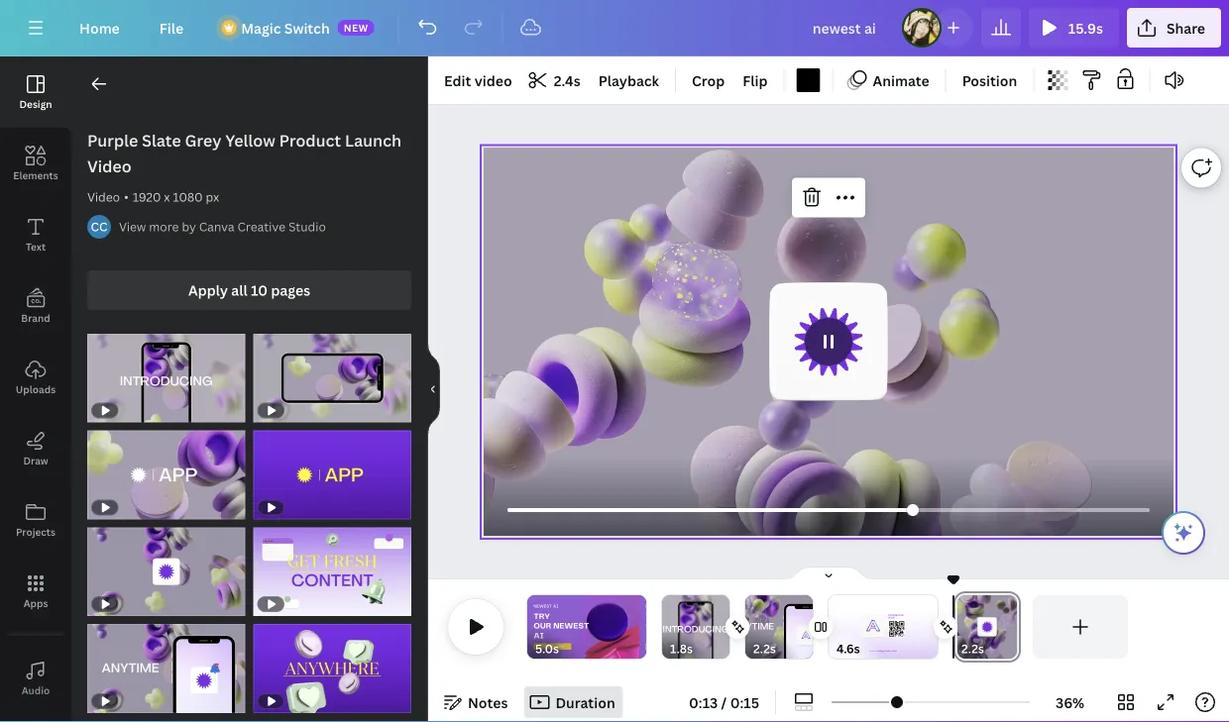 Task type: describe. For each thing, give the bounding box(es) containing it.
trimming, start edge slider for 5.0s
[[527, 596, 541, 659]]

trimming, end edge slider for 4.6s
[[924, 596, 938, 659]]

playback
[[598, 71, 659, 90]]

crop button
[[684, 64, 733, 96]]

uploads button
[[0, 342, 71, 413]]

by
[[182, 219, 196, 235]]

share button
[[1127, 8, 1221, 48]]

Design title text field
[[797, 8, 894, 48]]

15.9s button
[[1029, 8, 1119, 48]]

draw button
[[0, 413, 71, 485]]

1 2.2s button from the left
[[753, 639, 776, 659]]

5.0s button
[[535, 639, 559, 659]]

videos image
[[0, 715, 71, 723]]

5 trimming, start edge slider from the left
[[953, 596, 971, 659]]

newest up try our newest ai at the right bottom of the page
[[646, 605, 664, 609]]

text
[[26, 240, 46, 253]]

our for try our newest ai
[[646, 623, 663, 631]]

duration
[[555, 693, 615, 712]]

home link
[[63, 8, 136, 48]]

design button
[[0, 56, 71, 128]]

video inside purple slate grey yellow product launch video
[[87, 156, 132, 177]]

up
[[550, 645, 555, 649]]

try our newest ai sign up now!
[[534, 613, 589, 649]]

magic switch
[[241, 18, 330, 37]]

introducing button
[[639, 595, 752, 675]]

now
[[888, 617, 895, 620]]

introducing
[[663, 626, 729, 635]]

trimming, end edge slider for 5.0s
[[632, 596, 646, 659]]

sign
[[540, 645, 549, 649]]

position
[[962, 71, 1017, 90]]

studio
[[288, 219, 326, 235]]

product
[[279, 130, 341, 151]]

projects
[[16, 525, 56, 539]]

trimming, start edge slider for 1.8s
[[662, 596, 676, 659]]

canva
[[199, 219, 234, 235]]

hide image
[[427, 342, 440, 437]]

purple slate grey yellow product launch video
[[87, 130, 401, 177]]

draw
[[23, 454, 48, 467]]

crop
[[692, 71, 725, 90]]

pages
[[271, 281, 310, 300]]

launch
[[345, 130, 401, 151]]

animate button
[[841, 64, 937, 96]]

www.reallygreatai.com
[[869, 650, 897, 653]]

apps
[[23, 597, 48, 610]]

Page title text field
[[993, 639, 1000, 659]]

projects button
[[0, 485, 71, 556]]

now!
[[555, 645, 565, 649]]

text button
[[0, 199, 71, 271]]

file
[[159, 18, 184, 37]]

2.4s button
[[522, 64, 588, 96]]

2.2s for first 2.2s button from left
[[753, 641, 776, 657]]

animate
[[873, 71, 929, 90]]

home
[[79, 18, 120, 37]]

purple
[[87, 130, 138, 151]]

design
[[19, 97, 52, 111]]

#000000 image
[[796, 68, 820, 92]]

0:13
[[689, 693, 718, 712]]

newest inside try our newest ai
[[665, 623, 701, 631]]

newest up try our newest ai sign up now!
[[534, 605, 552, 609]]

2 video from the top
[[87, 189, 120, 205]]

edit video button
[[436, 64, 520, 96]]

notes
[[468, 693, 508, 712]]

5 trimming, end edge slider from the left
[[1003, 596, 1021, 659]]

elements
[[13, 168, 58, 182]]

1080
[[173, 189, 203, 205]]

2.2s for second 2.2s button from the left
[[961, 641, 984, 657]]

canva creative studio element
[[87, 215, 111, 239]]

anytime
[[733, 623, 774, 632]]

magic
[[241, 18, 281, 37]]

try our newest ai
[[646, 613, 701, 640]]

4.6s button
[[837, 639, 860, 659]]

share
[[1166, 18, 1205, 37]]

playback button
[[590, 64, 667, 96]]

file button
[[143, 8, 199, 48]]

try for try our newest ai
[[646, 613, 662, 621]]

edit
[[444, 71, 471, 90]]

flip button
[[735, 64, 776, 96]]

36%
[[1056, 693, 1084, 712]]

creative
[[237, 219, 285, 235]]

#000000 image
[[796, 68, 820, 92]]

hide pages image
[[781, 566, 876, 582]]



Task type: locate. For each thing, give the bounding box(es) containing it.
newest up "now!"
[[553, 623, 589, 631]]

video up canva creative studio element
[[87, 189, 120, 205]]

ai up try our newest ai sign up now!
[[553, 605, 558, 609]]

1 horizontal spatial 2.2s
[[961, 641, 984, 657]]

try inside try our newest ai sign up now!
[[534, 613, 550, 621]]

0 horizontal spatial 2.2s
[[753, 641, 776, 657]]

2.2s down anytime
[[753, 641, 776, 657]]

5.0s
[[535, 641, 559, 657]]

0 horizontal spatial try
[[534, 613, 550, 621]]

1 newest ai from the left
[[534, 605, 558, 609]]

px
[[206, 189, 219, 205]]

our for try our newest ai sign up now!
[[534, 623, 551, 631]]

anytime button
[[723, 595, 835, 695]]

view
[[119, 219, 146, 235]]

2 2.2s button from the left
[[961, 639, 984, 659]]

1.8s button
[[670, 639, 693, 659]]

newest up 1.8s
[[665, 623, 701, 631]]

1 horizontal spatial newest ai
[[646, 605, 670, 609]]

newest ai up try our newest ai sign up now!
[[534, 605, 558, 609]]

1 horizontal spatial 2.2s button
[[961, 639, 984, 659]]

apps button
[[0, 556, 71, 627]]

2 trimming, end edge slider from the left
[[716, 596, 729, 659]]

1920
[[133, 189, 161, 205]]

1 vertical spatial video
[[87, 189, 120, 205]]

1 video from the top
[[87, 156, 132, 177]]

ai up try our newest ai at the right bottom of the page
[[665, 605, 670, 609]]

2.2s
[[753, 641, 776, 657], [961, 641, 984, 657]]

2.2s button
[[753, 639, 776, 659], [961, 639, 984, 659]]

trimming, start edge slider inside introducing button
[[662, 596, 676, 659]]

0 horizontal spatial our
[[534, 623, 551, 631]]

our inside try our newest ai sign up now!
[[534, 623, 551, 631]]

all
[[231, 281, 248, 300]]

0 horizontal spatial 2.2s button
[[753, 639, 776, 659]]

Seek bar range field
[[484, 484, 1174, 536]]

side panel tab list
[[0, 56, 71, 723]]

trimming, end edge slider
[[632, 596, 646, 659], [716, 596, 729, 659], [799, 596, 813, 659], [924, 596, 938, 659], [1003, 596, 1021, 659]]

trimming, end edge slider left 4.6s
[[799, 596, 813, 659]]

main menu bar
[[0, 0, 1229, 56]]

2 try from the left
[[646, 613, 662, 621]]

audio button
[[0, 643, 71, 715]]

ai inside try our newest ai sign up now!
[[534, 632, 544, 640]]

notes button
[[436, 687, 516, 719]]

15.9s
[[1068, 18, 1103, 37]]

2.4s
[[554, 71, 580, 90]]

trimming, end edge slider left anytime
[[716, 596, 729, 659]]

1 2.2s from the left
[[753, 641, 776, 657]]

brand button
[[0, 271, 71, 342]]

switch
[[284, 18, 330, 37]]

trimming, start edge slider
[[527, 596, 541, 659], [662, 596, 676, 659], [745, 596, 759, 659], [829, 596, 842, 659], [953, 596, 971, 659]]

ai up sign
[[534, 632, 544, 640]]

1 our from the left
[[534, 623, 551, 631]]

trimming, start edge slider for 2.2s
[[745, 596, 759, 659]]

trimming, end edge slider inside introducing button
[[716, 596, 729, 659]]

try inside try our newest ai
[[646, 613, 662, 621]]

apply all 10 pages
[[188, 281, 310, 300]]

trimming, end edge slider left 1.8s
[[632, 596, 646, 659]]

10
[[251, 281, 268, 300]]

4 trimming, end edge slider from the left
[[924, 596, 938, 659]]

0 horizontal spatial newest ai
[[534, 605, 558, 609]]

elements button
[[0, 128, 71, 199]]

newest
[[534, 605, 552, 609], [646, 605, 664, 609], [553, 623, 589, 631], [665, 623, 701, 631]]

/
[[721, 693, 727, 712]]

4.6s
[[837, 641, 860, 657]]

yellow
[[225, 130, 275, 151]]

video down purple
[[87, 156, 132, 177]]

apply
[[188, 281, 228, 300]]

uploads
[[16, 383, 56, 396]]

trimming, start edge slider inside anytime 'button'
[[745, 596, 759, 659]]

grey
[[185, 130, 221, 151]]

2 trimming, start edge slider from the left
[[662, 596, 676, 659]]

position button
[[954, 64, 1025, 96]]

2 our from the left
[[646, 623, 663, 631]]

1920 x 1080 px
[[133, 189, 219, 205]]

download now
[[888, 615, 904, 620]]

flip
[[743, 71, 768, 90]]

1 horizontal spatial our
[[646, 623, 663, 631]]

trimming, end edge slider for 2.2s
[[799, 596, 813, 659]]

2 2.2s from the left
[[961, 641, 984, 657]]

audio
[[22, 684, 50, 697]]

view more by canva creative studio
[[119, 219, 326, 235]]

more
[[149, 219, 179, 235]]

2.2s button down anytime
[[753, 639, 776, 659]]

36% button
[[1038, 687, 1102, 719]]

canva assistant image
[[1172, 521, 1195, 545]]

2.2s button left page title text field
[[961, 639, 984, 659]]

ai left 1.8s button
[[646, 632, 656, 640]]

1.8s
[[670, 641, 693, 657]]

2 newest ai from the left
[[646, 605, 670, 609]]

try for try our newest ai sign up now!
[[534, 613, 550, 621]]

our inside try our newest ai
[[646, 623, 663, 631]]

video
[[87, 156, 132, 177], [87, 189, 120, 205]]

video
[[474, 71, 512, 90]]

download
[[888, 615, 904, 617]]

newest ai up try our newest ai at the right bottom of the page
[[646, 605, 670, 609]]

4 trimming, start edge slider from the left
[[829, 596, 842, 659]]

trimming, end edge slider right page title text field
[[1003, 596, 1021, 659]]

1 horizontal spatial try
[[646, 613, 662, 621]]

try
[[534, 613, 550, 621], [646, 613, 662, 621]]

1 trimming, start edge slider from the left
[[527, 596, 541, 659]]

our
[[534, 623, 551, 631], [646, 623, 663, 631]]

0:13 / 0:15
[[689, 693, 759, 712]]

1 try from the left
[[534, 613, 550, 621]]

x
[[164, 189, 170, 205]]

view more by canva creative studio button
[[119, 217, 326, 237]]

canva creative studio image
[[87, 215, 111, 239]]

1 trimming, end edge slider from the left
[[632, 596, 646, 659]]

trimming, start edge slider for 4.6s
[[829, 596, 842, 659]]

trimming, end edge slider right download now
[[924, 596, 938, 659]]

0:15
[[730, 693, 759, 712]]

trimming, end edge slider inside anytime 'button'
[[799, 596, 813, 659]]

brand
[[21, 311, 50, 325]]

purple slate grey yellow product launch video element
[[87, 334, 245, 423], [253, 334, 411, 423], [87, 431, 245, 520], [253, 431, 411, 520], [87, 528, 245, 617], [253, 528, 411, 617], [87, 625, 245, 714], [253, 625, 411, 714]]

new
[[344, 21, 368, 34]]

apply all 10 pages button
[[87, 271, 411, 310]]

3 trimming, end edge slider from the left
[[799, 596, 813, 659]]

0 vertical spatial video
[[87, 156, 132, 177]]

2.2s left page title text field
[[961, 641, 984, 657]]

ai inside try our newest ai
[[646, 632, 656, 640]]

newest inside try our newest ai sign up now!
[[553, 623, 589, 631]]

3 trimming, start edge slider from the left
[[745, 596, 759, 659]]

duration button
[[524, 687, 623, 719]]

trimming, end edge slider for 1.8s
[[716, 596, 729, 659]]

edit video
[[444, 71, 512, 90]]

ai
[[553, 605, 558, 609], [665, 605, 670, 609], [534, 632, 544, 640], [646, 632, 656, 640]]

slate
[[142, 130, 181, 151]]



Task type: vqa. For each thing, say whether or not it's contained in the screenshot.
download now
yes



